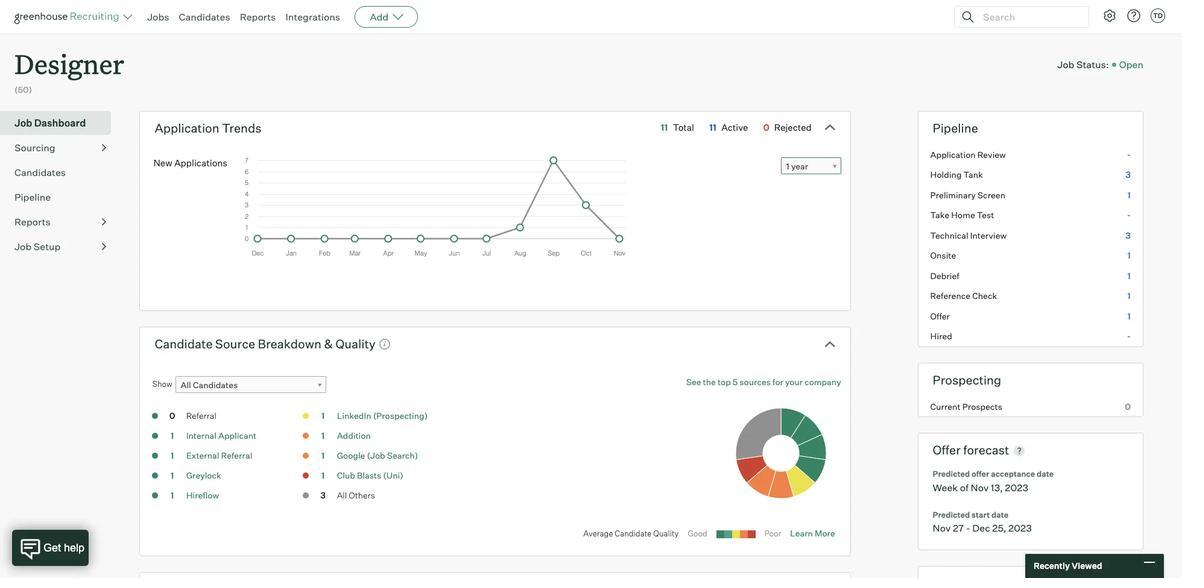 Task type: locate. For each thing, give the bounding box(es) containing it.
job setup link
[[14, 239, 106, 254]]

0 vertical spatial date
[[1037, 469, 1054, 479]]

internal applicant link
[[186, 431, 256, 441]]

total
[[673, 122, 694, 133]]

nov left 27
[[933, 522, 951, 535]]

date up 25,
[[992, 510, 1009, 520]]

screen
[[978, 190, 1005, 200]]

11 left total at the right top
[[661, 122, 668, 133]]

1 link left internal
[[160, 430, 184, 444]]

2023 inside "predicted offer acceptance date week of nov 13, 2023"
[[1005, 482, 1028, 494]]

club blasts (uni) link
[[337, 471, 403, 481]]

1 link for linkedin (prospecting)
[[311, 410, 335, 424]]

0 vertical spatial candidate
[[155, 336, 213, 351]]

1 horizontal spatial nov
[[971, 482, 989, 494]]

offer up week at right
[[933, 443, 961, 458]]

11 active
[[709, 122, 748, 133]]

0 vertical spatial all
[[181, 380, 191, 390]]

predicted
[[933, 469, 970, 479], [933, 510, 970, 520]]

candidates link up the 'pipeline' link
[[14, 165, 106, 180]]

1 vertical spatial referral
[[221, 451, 252, 461]]

greylock
[[186, 471, 221, 481]]

0 horizontal spatial quality
[[335, 336, 376, 351]]

1 vertical spatial quality
[[653, 529, 679, 539]]

0 vertical spatial reports link
[[240, 11, 276, 23]]

2 predicted from the top
[[933, 510, 970, 520]]

1 horizontal spatial pipeline
[[933, 120, 978, 136]]

nov down offer
[[971, 482, 989, 494]]

13,
[[991, 482, 1003, 494]]

0 vertical spatial nov
[[971, 482, 989, 494]]

(50)
[[14, 85, 32, 95]]

1 vertical spatial nov
[[933, 522, 951, 535]]

nov
[[971, 482, 989, 494], [933, 522, 951, 535]]

application trends
[[155, 120, 262, 136]]

quality right '&'
[[335, 336, 376, 351]]

candidates
[[179, 11, 230, 23], [14, 166, 66, 178], [193, 380, 238, 390]]

hireflow
[[186, 490, 219, 501]]

candidate source data is not real-time. data may take up to two days to reflect accurately. element
[[376, 333, 391, 354]]

hireflow link
[[186, 490, 219, 501]]

candidate up show
[[155, 336, 213, 351]]

1 vertical spatial reports link
[[14, 215, 106, 229]]

1 vertical spatial 2023
[[1009, 522, 1032, 535]]

candidates link right jobs link
[[179, 11, 230, 23]]

greenhouse recruiting image
[[14, 10, 123, 24]]

reports link down the 'pipeline' link
[[14, 215, 106, 229]]

referral down applicant
[[221, 451, 252, 461]]

predicted for week
[[933, 469, 970, 479]]

td button
[[1151, 8, 1165, 23]]

1 vertical spatial offer
[[933, 443, 961, 458]]

configure image
[[1103, 8, 1117, 23]]

1 predicted from the top
[[933, 469, 970, 479]]

2 11 from the left
[[709, 122, 717, 133]]

- for third - link
[[1127, 331, 1131, 342]]

job for job setup
[[14, 240, 32, 253]]

all candidates
[[181, 380, 238, 390]]

1 vertical spatial candidates
[[14, 166, 66, 178]]

1 11 from the left
[[661, 122, 668, 133]]

preliminary
[[930, 190, 976, 200]]

0 vertical spatial 3
[[1126, 170, 1131, 180]]

25,
[[992, 522, 1006, 535]]

1 link left external
[[160, 450, 184, 464]]

date right the acceptance
[[1037, 469, 1054, 479]]

0 vertical spatial reports
[[240, 11, 276, 23]]

(job
[[367, 451, 385, 461]]

0 horizontal spatial nov
[[933, 522, 951, 535]]

add button
[[355, 6, 418, 28]]

job left status:
[[1057, 58, 1074, 70]]

1 vertical spatial - link
[[918, 205, 1143, 225]]

interview
[[970, 230, 1007, 240]]

prospects
[[962, 402, 1002, 412]]

1 vertical spatial reports
[[14, 216, 51, 228]]

external referral link
[[186, 451, 252, 461]]

0 horizontal spatial date
[[992, 510, 1009, 520]]

acceptance
[[991, 469, 1035, 479]]

all
[[181, 380, 191, 390], [337, 490, 347, 501]]

2 - link from the top
[[918, 205, 1143, 225]]

offer
[[930, 311, 950, 321], [933, 443, 961, 458]]

2 vertical spatial - link
[[918, 326, 1143, 347]]

1 vertical spatial pipeline
[[14, 191, 51, 203]]

job left the setup
[[14, 240, 32, 253]]

forecast
[[963, 443, 1009, 458]]

1 vertical spatial candidates link
[[14, 165, 106, 180]]

club
[[337, 471, 355, 481]]

5
[[733, 377, 738, 387]]

1 vertical spatial all
[[337, 490, 347, 501]]

candidates down 'source'
[[193, 380, 238, 390]]

3
[[1126, 170, 1131, 180], [1126, 230, 1131, 240], [320, 490, 326, 501]]

offer down reference at the bottom
[[930, 311, 950, 321]]

jobs
[[147, 11, 169, 23]]

predicted start date nov 27 - dec 25, 2023
[[933, 510, 1032, 535]]

referral
[[186, 411, 216, 421], [221, 451, 252, 461]]

1 link for greylock
[[160, 470, 184, 484]]

candidates link
[[179, 11, 230, 23], [14, 165, 106, 180]]

0 horizontal spatial pipeline
[[14, 191, 51, 203]]

0 vertical spatial referral
[[186, 411, 216, 421]]

1 link left "addition"
[[311, 430, 335, 444]]

11 for 11 total
[[661, 122, 668, 133]]

27
[[953, 522, 964, 535]]

0 vertical spatial quality
[[335, 336, 376, 351]]

reports left integrations link
[[240, 11, 276, 23]]

google (job search)
[[337, 451, 418, 461]]

0 horizontal spatial 11
[[661, 122, 668, 133]]

application
[[155, 120, 219, 136]]

2023 right 25,
[[1009, 522, 1032, 535]]

0 vertical spatial - link
[[918, 145, 1143, 165]]

1 link for internal applicant
[[160, 430, 184, 444]]

quality left good
[[653, 529, 679, 539]]

internal applicant
[[186, 431, 256, 441]]

referral up internal
[[186, 411, 216, 421]]

2023 down the acceptance
[[1005, 482, 1028, 494]]

1 horizontal spatial date
[[1037, 469, 1054, 479]]

sourcing link
[[14, 140, 106, 155]]

see the top 5 sources for your company
[[686, 377, 841, 387]]

candidate
[[155, 336, 213, 351], [615, 529, 652, 539]]

1 link for addition
[[311, 430, 335, 444]]

integrations link
[[286, 11, 340, 23]]

year
[[791, 161, 808, 171]]

0 horizontal spatial referral
[[186, 411, 216, 421]]

nov inside predicted start date nov 27 - dec 25, 2023
[[933, 522, 951, 535]]

external referral
[[186, 451, 252, 461]]

all for all others
[[337, 490, 347, 501]]

1 horizontal spatial 0
[[763, 122, 770, 133]]

pipeline link
[[14, 190, 106, 204]]

designer link
[[14, 34, 124, 84]]

poor
[[765, 529, 781, 539]]

1 horizontal spatial 11
[[709, 122, 717, 133]]

internal
[[186, 431, 216, 441]]

1 horizontal spatial all
[[337, 490, 347, 501]]

pipeline up "holding tank"
[[933, 120, 978, 136]]

linkedin (prospecting) link
[[337, 411, 428, 421]]

0 horizontal spatial 0
[[169, 411, 175, 421]]

pipeline
[[933, 120, 978, 136], [14, 191, 51, 203]]

search)
[[387, 451, 418, 461]]

holding
[[930, 170, 962, 180]]

2 vertical spatial 3
[[320, 490, 326, 501]]

1 vertical spatial date
[[992, 510, 1009, 520]]

1 link left hireflow link
[[160, 490, 184, 504]]

- for 3rd - link from the bottom
[[1127, 149, 1131, 160]]

predicted inside predicted start date nov 27 - dec 25, 2023
[[933, 510, 970, 520]]

1 vertical spatial job
[[14, 117, 32, 129]]

reports
[[240, 11, 276, 23], [14, 216, 51, 228]]

1 link left club
[[311, 470, 335, 484]]

0
[[763, 122, 770, 133], [1125, 402, 1131, 412], [169, 411, 175, 421]]

top
[[718, 377, 731, 387]]

candidates down sourcing
[[14, 166, 66, 178]]

candidate right average
[[615, 529, 652, 539]]

0 rejected
[[763, 122, 812, 133]]

1 vertical spatial predicted
[[933, 510, 970, 520]]

average
[[583, 529, 613, 539]]

candidates right jobs link
[[179, 11, 230, 23]]

1 link left linkedin
[[311, 410, 335, 424]]

2 vertical spatial candidates
[[193, 380, 238, 390]]

1 horizontal spatial candidates link
[[179, 11, 230, 23]]

reports link left integrations link
[[240, 11, 276, 23]]

11 left the active
[[709, 122, 717, 133]]

predicted up week at right
[[933, 469, 970, 479]]

average candidate quality
[[583, 529, 679, 539]]

2 vertical spatial job
[[14, 240, 32, 253]]

more
[[815, 528, 835, 539]]

0 vertical spatial offer
[[930, 311, 950, 321]]

2023 for week of nov 13, 2023
[[1005, 482, 1028, 494]]

- inside predicted start date nov 27 - dec 25, 2023
[[966, 522, 970, 535]]

job up sourcing
[[14, 117, 32, 129]]

job for job status:
[[1057, 58, 1074, 70]]

predicted up 27
[[933, 510, 970, 520]]

3 for technical interview
[[1126, 230, 1131, 240]]

0 vertical spatial candidates link
[[179, 11, 230, 23]]

-
[[1127, 149, 1131, 160], [1127, 210, 1131, 220], [1127, 331, 1131, 342], [966, 522, 970, 535]]

debrief
[[930, 271, 959, 281]]

predicted inside "predicted offer acceptance date week of nov 13, 2023"
[[933, 469, 970, 479]]

all left the others
[[337, 490, 347, 501]]

2023 inside predicted start date nov 27 - dec 25, 2023
[[1009, 522, 1032, 535]]

1 link for external referral
[[160, 450, 184, 464]]

1 link left greylock link
[[160, 470, 184, 484]]

1 link
[[311, 410, 335, 424], [160, 430, 184, 444], [311, 430, 335, 444], [160, 450, 184, 464], [311, 450, 335, 464], [160, 470, 184, 484], [311, 470, 335, 484], [160, 490, 184, 504]]

1 link left the google on the bottom left
[[311, 450, 335, 464]]

linkedin (prospecting)
[[337, 411, 428, 421]]

recently viewed
[[1034, 561, 1102, 571]]

1 horizontal spatial reports link
[[240, 11, 276, 23]]

- link
[[918, 145, 1143, 165], [918, 205, 1143, 225], [918, 326, 1143, 347]]

1 vertical spatial 3
[[1126, 230, 1131, 240]]

2 horizontal spatial 0
[[1125, 402, 1131, 412]]

google (job search) link
[[337, 451, 418, 461]]

all right show
[[181, 380, 191, 390]]

2023
[[1005, 482, 1028, 494], [1009, 522, 1032, 535]]

job for job dashboard
[[14, 117, 32, 129]]

1 horizontal spatial reports
[[240, 11, 276, 23]]

external
[[186, 451, 219, 461]]

source
[[215, 336, 255, 351]]

0 vertical spatial 2023
[[1005, 482, 1028, 494]]

1 link for google (job search)
[[311, 450, 335, 464]]

td
[[1153, 11, 1163, 20]]

0 horizontal spatial all
[[181, 380, 191, 390]]

reports up job setup
[[14, 216, 51, 228]]

pipeline down sourcing
[[14, 191, 51, 203]]

0 vertical spatial predicted
[[933, 469, 970, 479]]

offer forecast
[[933, 443, 1009, 458]]

0 vertical spatial job
[[1057, 58, 1074, 70]]

1 vertical spatial candidate
[[615, 529, 652, 539]]

date inside "predicted offer acceptance date week of nov 13, 2023"
[[1037, 469, 1054, 479]]



Task type: describe. For each thing, give the bounding box(es) containing it.
new applications
[[153, 158, 227, 169]]

see
[[686, 377, 701, 387]]

start
[[972, 510, 990, 520]]

google
[[337, 451, 365, 461]]

reference
[[930, 291, 971, 301]]

active
[[721, 122, 748, 133]]

0 horizontal spatial reports
[[14, 216, 51, 228]]

candidate source data is not real-time. data may take up to two days to reflect accurately. image
[[379, 339, 391, 351]]

offer for offer
[[930, 311, 950, 321]]

technical interview
[[930, 230, 1007, 240]]

holding tank
[[930, 170, 983, 180]]

setup
[[34, 240, 61, 253]]

3 - link from the top
[[918, 326, 1143, 347]]

0 horizontal spatial candidates link
[[14, 165, 106, 180]]

offer for offer forecast
[[933, 443, 961, 458]]

see the top 5 sources for your company link
[[686, 376, 841, 388]]

0 vertical spatial pipeline
[[933, 120, 978, 136]]

of
[[960, 482, 969, 494]]

greylock link
[[186, 471, 221, 481]]

1 inside 1 year "link"
[[786, 161, 789, 171]]

open
[[1119, 58, 1144, 70]]

predicted for 27
[[933, 510, 970, 520]]

blasts
[[357, 471, 381, 481]]

candidate source breakdown & quality
[[155, 336, 376, 351]]

job status:
[[1057, 58, 1109, 70]]

offer
[[972, 469, 989, 479]]

Search text field
[[980, 8, 1078, 26]]

dashboard
[[34, 117, 86, 129]]

0 vertical spatial candidates
[[179, 11, 230, 23]]

all others
[[337, 490, 375, 501]]

check
[[972, 291, 997, 301]]

2023 for nov 27 - dec 25, 2023
[[1009, 522, 1032, 535]]

good
[[688, 529, 707, 539]]

addition
[[337, 431, 371, 441]]

integrations
[[286, 11, 340, 23]]

jobs link
[[147, 11, 169, 23]]

company
[[805, 377, 841, 387]]

technical
[[930, 230, 968, 240]]

predicted offer acceptance date week of nov 13, 2023
[[933, 469, 1054, 494]]

- for second - link from the top of the page
[[1127, 210, 1131, 220]]

dec
[[973, 522, 990, 535]]

job dashboard link
[[14, 116, 106, 130]]

others
[[349, 490, 375, 501]]

trends
[[222, 120, 262, 136]]

learn more link
[[790, 528, 835, 539]]

tank
[[964, 170, 983, 180]]

the
[[703, 377, 716, 387]]

11 total
[[661, 122, 694, 133]]

1 year link
[[781, 158, 841, 175]]

designer (50)
[[14, 46, 124, 95]]

onsite
[[930, 250, 956, 261]]

new
[[153, 158, 172, 169]]

1 horizontal spatial candidate
[[615, 529, 652, 539]]

reference check
[[930, 291, 997, 301]]

td button
[[1148, 6, 1168, 25]]

club blasts (uni)
[[337, 471, 403, 481]]

job setup
[[14, 240, 61, 253]]

linkedin
[[337, 411, 371, 421]]

for
[[773, 377, 783, 387]]

1 link for hireflow
[[160, 490, 184, 504]]

0 horizontal spatial candidate
[[155, 336, 213, 351]]

date inside predicted start date nov 27 - dec 25, 2023
[[992, 510, 1009, 520]]

all candidates link
[[175, 376, 326, 394]]

0 horizontal spatial reports link
[[14, 215, 106, 229]]

show
[[152, 380, 172, 389]]

sources
[[740, 377, 771, 387]]

11 for 11 active
[[709, 122, 717, 133]]

viewed
[[1072, 561, 1102, 571]]

1 horizontal spatial quality
[[653, 529, 679, 539]]

breakdown
[[258, 336, 321, 351]]

(prospecting)
[[373, 411, 428, 421]]

1 link for club blasts (uni)
[[311, 470, 335, 484]]

&
[[324, 336, 333, 351]]

preliminary screen
[[930, 190, 1005, 200]]

nov inside "predicted offer acceptance date week of nov 13, 2023"
[[971, 482, 989, 494]]

1 year
[[786, 161, 808, 171]]

3 for holding tank
[[1126, 170, 1131, 180]]

candidates inside all candidates link
[[193, 380, 238, 390]]

(uni)
[[383, 471, 403, 481]]

status:
[[1077, 58, 1109, 70]]

all for all candidates
[[181, 380, 191, 390]]

designer
[[14, 46, 124, 81]]

learn
[[790, 528, 813, 539]]

1 - link from the top
[[918, 145, 1143, 165]]

job dashboard
[[14, 117, 86, 129]]

week
[[933, 482, 958, 494]]

your
[[785, 377, 803, 387]]

1 horizontal spatial referral
[[221, 451, 252, 461]]

current prospects
[[930, 402, 1002, 412]]



Task type: vqa. For each thing, say whether or not it's contained in the screenshot.
the start
yes



